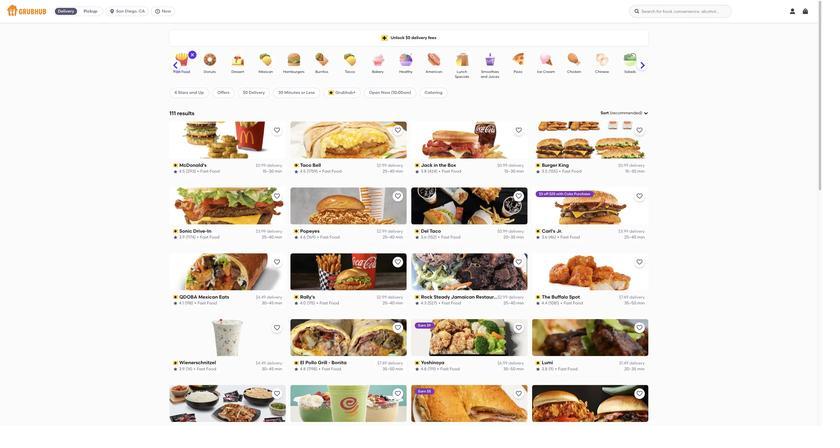 Task type: locate. For each thing, give the bounding box(es) containing it.
subscription pass image left lumi
[[536, 362, 541, 366]]

$0 delivery
[[243, 90, 265, 95]]

star icon image left 3.5
[[536, 170, 541, 174]]

3.5
[[542, 169, 548, 174]]

food down spot
[[573, 301, 583, 306]]

$3.99
[[256, 229, 266, 234], [619, 229, 629, 234]]

food for rally's
[[329, 301, 339, 306]]

• fast food down the box
[[439, 169, 462, 174]]

save this restaurant button for waba grill logo
[[272, 389, 282, 400]]

food down in
[[210, 235, 220, 240]]

1 horizontal spatial grubhub plus flag logo image
[[382, 35, 389, 41]]

• down the buffalo spot
[[561, 301, 563, 306]]

• right (115)
[[317, 301, 318, 306]]

2 30–45 from the top
[[262, 367, 274, 372]]

delivery for popeyes
[[388, 229, 403, 234]]

smoothies
[[481, 70, 499, 74]]

carl's jr. logo image
[[532, 188, 649, 225]]

1 vertical spatial 30–45 min
[[262, 367, 282, 372]]

0 vertical spatial now
[[162, 9, 171, 14]]

0 vertical spatial grubhub plus flag logo image
[[382, 35, 389, 41]]

fast right the (1759)
[[323, 169, 331, 174]]

25–40 for sonic drive-in
[[262, 235, 274, 240]]

3.6 down 'carl's' at the right
[[542, 235, 548, 240]]

food right (46)
[[570, 235, 580, 240]]

1 vertical spatial $4.49
[[256, 361, 266, 366]]

save this restaurant image
[[274, 127, 281, 134], [636, 127, 643, 134], [274, 193, 281, 200], [515, 193, 522, 200], [515, 259, 522, 266], [636, 259, 643, 266], [395, 325, 402, 332], [274, 391, 281, 398], [636, 391, 643, 398]]

smoothies and juices
[[481, 70, 500, 79]]

ca
[[139, 9, 145, 14]]

$6.99 delivery
[[498, 361, 524, 366]]

• fast food right (115)
[[317, 301, 339, 306]]

• right (293)
[[197, 169, 199, 174]]

chinese image
[[592, 53, 613, 66]]

2 earn from the top
[[418, 390, 426, 394]]

$0.99 for burger king
[[619, 163, 629, 168]]

sonic drive-in logo image
[[170, 188, 286, 225]]

1 vertical spatial grubhub plus flag logo image
[[329, 91, 334, 95]]

fast down "wienerschnitzel"
[[197, 367, 205, 372]]

smoothies and juices image
[[480, 53, 501, 66]]

• right the (118)
[[195, 301, 196, 306]]

2 15–30 min from the left
[[505, 169, 524, 174]]

star icon image left 3.8 (424)
[[415, 170, 420, 174]]

off
[[544, 192, 549, 196]]

0 horizontal spatial 35–50
[[383, 367, 395, 372]]

0 horizontal spatial 15–30 min
[[263, 169, 282, 174]]

2 horizontal spatial svg image
[[803, 8, 810, 15]]

tacos
[[345, 70, 355, 74]]

0 vertical spatial 3.8
[[421, 169, 427, 174]]

delivery button
[[54, 7, 78, 16]]

star icon image left 4.0
[[294, 302, 299, 306]]

delivery for wienerschnitzel
[[267, 361, 282, 366]]

3.9 left "(14)"
[[179, 367, 185, 372]]

• down the bell
[[319, 169, 321, 174]]

results
[[177, 110, 195, 117]]

Search for food, convenience, alcohol... search field
[[630, 5, 732, 18]]

3 15–30 from the left
[[626, 169, 637, 174]]

fast for rally's
[[320, 301, 328, 306]]

1 15–30 min from the left
[[263, 169, 282, 174]]

• fast food for the buffalo spot
[[561, 301, 583, 306]]

subscription pass image for taco bell
[[294, 164, 299, 168]]

$2.99 delivery
[[377, 163, 403, 168], [377, 229, 403, 234], [377, 295, 403, 300], [498, 295, 524, 300]]

$0 right unlock
[[406, 35, 411, 40]]

star icon image left 4.8 (119)
[[415, 368, 420, 372]]

1 vertical spatial svg image
[[190, 53, 195, 57]]

• right "(14)"
[[194, 367, 196, 372]]

fast down spot
[[564, 301, 572, 306]]

1 horizontal spatial $7.49 delivery
[[620, 295, 645, 300]]

subscription pass image left popeyes
[[294, 230, 299, 234]]

star icon image for rally's
[[294, 302, 299, 306]]

waba grill logo image
[[170, 386, 286, 423]]

fast down jr.
[[561, 235, 569, 240]]

svg image
[[790, 8, 797, 15], [109, 8, 115, 14], [155, 8, 161, 14], [635, 8, 640, 14]]

• fast food down steady
[[439, 301, 461, 306]]

$3
[[539, 192, 543, 196]]

1 vertical spatial delivery
[[249, 90, 265, 95]]

wienerschnitzel logo image
[[170, 320, 286, 357]]

4.6 (169)
[[300, 235, 316, 240]]

save this restaurant button for the buffalo spot logo
[[635, 257, 645, 268]]

$0.99 delivery for burger king
[[619, 163, 645, 168]]

$7.49
[[620, 295, 629, 300], [378, 361, 387, 366]]

taco up 4.5 (1759)
[[300, 163, 312, 168]]

jamaican
[[451, 295, 475, 300]]

1 4.8 from the left
[[300, 367, 306, 372]]

• right "(152)"
[[438, 235, 440, 240]]

0 vertical spatial delivery
[[58, 9, 74, 14]]

2 $3.99 from the left
[[619, 229, 629, 234]]

open now (10:00am)
[[369, 90, 411, 95]]

35–50 min
[[625, 301, 645, 306], [383, 367, 403, 372], [504, 367, 524, 372]]

(1198)
[[307, 367, 318, 372]]

1 $4.49 from the top
[[256, 295, 266, 300]]

fast food
[[174, 70, 190, 74]]

1 horizontal spatial taco
[[430, 229, 441, 234]]

4 stars and up
[[175, 90, 204, 95]]

0 vertical spatial and
[[481, 75, 488, 79]]

subscription pass image left qdoba at the bottom left
[[173, 296, 178, 300]]

taco bell logo image
[[291, 122, 407, 159]]

unlock $0 delivery fees
[[391, 35, 437, 40]]

healthy image
[[396, 53, 416, 66]]

qdoba mexican eats logo image
[[170, 254, 286, 291]]

the buffalo spot logo image
[[532, 254, 649, 291]]

1 vertical spatial 20–35 min
[[625, 367, 645, 372]]

(14)
[[186, 367, 192, 372]]

$0.99 delivery for mcdonald's
[[256, 163, 282, 168]]

1 horizontal spatial 20–35
[[625, 367, 637, 372]]

qdoba mexican eats
[[179, 295, 229, 300]]

1 30–45 min from the top
[[262, 301, 282, 306]]

min for del taco
[[517, 235, 524, 240]]

• fast food down in
[[197, 235, 220, 240]]

burritos
[[316, 70, 329, 74]]

3.6 down the del
[[421, 235, 427, 240]]

food down the box
[[452, 169, 462, 174]]

minutes
[[285, 90, 300, 95]]

min for popeyes
[[396, 235, 403, 240]]

catering
[[425, 90, 443, 95]]

food down qdoba mexican eats
[[207, 301, 217, 306]]

jack in the box logo image
[[411, 122, 528, 159]]

mexican
[[259, 70, 273, 74], [199, 295, 218, 300]]

1 earn from the top
[[418, 324, 426, 328]]

0 vertical spatial 30–45
[[262, 301, 274, 306]]

• fast food for lumi
[[556, 367, 578, 372]]

2 $3.99 delivery from the left
[[619, 229, 645, 234]]

1 vertical spatial $7.49
[[378, 361, 387, 366]]

3.9 down sonic in the left of the page
[[179, 235, 185, 240]]

el pollo grill - bonita
[[300, 361, 347, 366]]

2 4.5 from the left
[[300, 169, 306, 174]]

food right (169)
[[330, 235, 340, 240]]

subscription pass image left the del
[[415, 230, 420, 234]]

subscription pass image left jack
[[415, 164, 420, 168]]

star icon image left 4.8 (1198)
[[294, 368, 299, 372]]

0 vertical spatial $4.49 delivery
[[256, 295, 282, 300]]

save this restaurant image for jack in the box logo
[[515, 127, 522, 134]]

and left up
[[189, 90, 197, 95]]

1 3.6 from the left
[[421, 235, 427, 240]]

• fast food right (119)
[[438, 367, 460, 372]]

food right "(152)"
[[451, 235, 461, 240]]

mexican left the eats at the bottom left of page
[[199, 295, 218, 300]]

1 vertical spatial 3.9
[[179, 367, 185, 372]]

pickup
[[84, 9, 97, 14]]

fast for qdoba mexican eats
[[198, 301, 206, 306]]

1 horizontal spatial $3.99 delivery
[[619, 229, 645, 234]]

save this restaurant image for the buffalo spot
[[636, 259, 643, 266]]

$7.49 delivery for the buffalo spot
[[620, 295, 645, 300]]

3.5 (155)
[[542, 169, 558, 174]]

now right ca
[[162, 9, 171, 14]]

$3.99 delivery for carl's jr.
[[619, 229, 645, 234]]

save this restaurant image for jamba logo
[[395, 391, 402, 398]]

0 vertical spatial svg image
[[803, 8, 810, 15]]

3 15–30 min from the left
[[626, 169, 645, 174]]

0 horizontal spatial 20–35
[[504, 235, 516, 240]]

subscription pass image for burger king
[[536, 164, 541, 168]]

delivery for yoshinoya
[[509, 361, 524, 366]]

1 vertical spatial earn
[[418, 390, 426, 394]]

and inside smoothies and juices
[[481, 75, 488, 79]]

and down smoothies
[[481, 75, 488, 79]]

food for yoshinoya
[[450, 367, 460, 372]]

star icon image for the buffalo spot
[[536, 302, 541, 306]]

0 horizontal spatial now
[[162, 9, 171, 14]]

• fast food right "(152)"
[[438, 235, 461, 240]]

star icon image
[[173, 170, 178, 174], [294, 170, 299, 174], [415, 170, 420, 174], [536, 170, 541, 174], [173, 236, 178, 240], [294, 236, 299, 240], [415, 236, 420, 240], [536, 236, 541, 240], [173, 302, 178, 306], [294, 302, 299, 306], [415, 302, 420, 306], [536, 302, 541, 306], [173, 368, 178, 372], [294, 368, 299, 372], [415, 368, 420, 372], [536, 368, 541, 372]]

• fast food down -
[[319, 367, 341, 372]]

subscription pass image left taco bell
[[294, 164, 299, 168]]

0 vertical spatial $4.49
[[256, 295, 266, 300]]

0 vertical spatial 20–35 min
[[504, 235, 524, 240]]

1 horizontal spatial 3.6
[[542, 235, 548, 240]]

0 horizontal spatial 15–30
[[263, 169, 274, 174]]

0 horizontal spatial $7.49 delivery
[[378, 361, 403, 366]]

0 horizontal spatial $3.99 delivery
[[256, 229, 282, 234]]

star icon image left 4.5 (293) at the left top of page
[[173, 170, 178, 174]]

food for jack in the box
[[452, 169, 462, 174]]

grubhub plus flag logo image left grubhub+
[[329, 91, 334, 95]]

ice cream image
[[536, 53, 557, 66]]

save this restaurant image for el pollo grill - bonita
[[395, 325, 402, 332]]

min for the buffalo spot
[[638, 301, 645, 306]]

the breakfast dream logo image
[[411, 386, 528, 423]]

0 horizontal spatial delivery
[[58, 9, 74, 14]]

0 horizontal spatial $3.99
[[256, 229, 266, 234]]

3.9 for sonic drive-in
[[179, 235, 185, 240]]

delivery for the buffalo spot
[[630, 295, 645, 300]]

bakery image
[[368, 53, 388, 66]]

subscription pass image left the
[[536, 296, 541, 300]]

1 vertical spatial mexican
[[199, 295, 218, 300]]

4.8 down el
[[300, 367, 306, 372]]

2 $4.49 delivery from the top
[[256, 361, 282, 366]]

svg image inside now button
[[155, 8, 161, 14]]

earn
[[418, 324, 426, 328], [418, 390, 426, 394]]

food for el pollo grill - bonita
[[331, 367, 341, 372]]

1 3.9 from the top
[[179, 235, 185, 240]]

donuts
[[204, 70, 216, 74]]

save this restaurant image for burger king
[[636, 127, 643, 134]]

restaurant
[[476, 295, 502, 300]]

1 vertical spatial and
[[189, 90, 197, 95]]

fast down "the"
[[442, 169, 451, 174]]

1 horizontal spatial 15–30
[[505, 169, 516, 174]]

star icon image for del taco
[[415, 236, 420, 240]]

save this restaurant button for rally's logo
[[393, 257, 403, 268]]

subscription pass image left yoshinoya
[[415, 362, 420, 366]]

$4.49 delivery
[[256, 295, 282, 300], [256, 361, 282, 366]]

delivery left pickup
[[58, 9, 74, 14]]

1 horizontal spatial $7.49
[[620, 295, 629, 300]]

subscription pass image
[[415, 164, 420, 168], [536, 164, 541, 168], [415, 230, 420, 234], [173, 296, 178, 300], [415, 296, 420, 300], [173, 362, 178, 366], [294, 362, 299, 366], [536, 362, 541, 366]]

1 horizontal spatial 15–30 min
[[505, 169, 524, 174]]

1 horizontal spatial $3.99
[[619, 229, 629, 234]]

stars
[[178, 90, 188, 95]]

svg image inside main navigation navigation
[[803, 8, 810, 15]]

0 horizontal spatial $0
[[243, 90, 248, 95]]

rock
[[421, 295, 433, 300]]

subscription pass image left el
[[294, 362, 299, 366]]

$9
[[427, 324, 431, 328]]

4
[[175, 90, 177, 95]]

hamburgers
[[283, 70, 305, 74]]

now right open on the top left
[[381, 90, 390, 95]]

star icon image left 3.9 (1174)
[[173, 236, 178, 240]]

• right (169)
[[317, 235, 319, 240]]

• for rally's
[[317, 301, 318, 306]]

subscription pass image left 'carl's' at the right
[[536, 230, 541, 234]]

0 horizontal spatial grubhub plus flag logo image
[[329, 91, 334, 95]]

2 3.6 from the left
[[542, 235, 548, 240]]

save this restaurant image for rock steady jamaican restaurant
[[515, 259, 522, 266]]

2 4.8 from the left
[[421, 367, 427, 372]]

• fast food for yoshinoya
[[438, 367, 460, 372]]

fast down mcdonald's
[[200, 169, 209, 174]]

food up purchase
[[572, 169, 582, 174]]

0 horizontal spatial 3.6
[[421, 235, 427, 240]]

1 vertical spatial 3.8
[[542, 367, 548, 372]]

0 horizontal spatial mexican
[[199, 295, 218, 300]]

1 30–45 from the top
[[262, 301, 274, 306]]

2 horizontal spatial 35–50
[[625, 301, 637, 306]]

1 vertical spatial 30–45
[[262, 367, 274, 372]]

subscription pass image left "wienerschnitzel"
[[173, 362, 178, 366]]

1 15–30 from the left
[[263, 169, 274, 174]]

mcdonald's
[[179, 163, 207, 168]]

$0 right offers on the left top of the page
[[243, 90, 248, 95]]

subscription pass image
[[173, 164, 178, 168], [294, 164, 299, 168], [173, 230, 178, 234], [294, 230, 299, 234], [536, 230, 541, 234], [294, 296, 299, 300], [536, 296, 541, 300], [415, 362, 420, 366]]

unlock
[[391, 35, 405, 40]]

fees
[[428, 35, 437, 40]]

1 vertical spatial $4.49 delivery
[[256, 361, 282, 366]]

$2.99 for rally's
[[377, 295, 387, 300]]

food right (293)
[[210, 169, 220, 174]]

1 horizontal spatial svg image
[[644, 111, 649, 116]]

save this restaurant image for mcdonald's
[[274, 127, 281, 134]]

1 $4.49 delivery from the top
[[256, 295, 282, 300]]

fast right (9)
[[559, 367, 567, 372]]

less
[[306, 90, 315, 95]]

• fast food for rock steady jamaican restaurant
[[439, 301, 461, 306]]

subscription pass image left mcdonald's
[[173, 164, 178, 168]]

fast right "(152)"
[[441, 235, 450, 240]]

35–50 min for spot
[[625, 301, 645, 306]]

1 horizontal spatial 4.5
[[300, 169, 306, 174]]

food right (119)
[[450, 367, 460, 372]]

4.5
[[179, 169, 185, 174], [300, 169, 306, 174]]

0 horizontal spatial 4.5
[[179, 169, 185, 174]]

2 $4.49 from the top
[[256, 361, 266, 366]]

1 4.5 from the left
[[179, 169, 185, 174]]

spot
[[570, 295, 580, 300]]

1 horizontal spatial 4.8
[[421, 367, 427, 372]]

$2.99
[[377, 163, 387, 168], [377, 229, 387, 234], [377, 295, 387, 300], [498, 295, 508, 300]]

4.5 left the (1759)
[[300, 169, 306, 174]]

• fast food
[[197, 169, 220, 174], [319, 169, 342, 174], [439, 169, 462, 174], [560, 169, 582, 174], [197, 235, 220, 240], [317, 235, 340, 240], [438, 235, 461, 240], [558, 235, 580, 240], [195, 301, 217, 306], [317, 301, 339, 306], [439, 301, 461, 306], [561, 301, 583, 306], [194, 367, 216, 372], [319, 367, 341, 372], [438, 367, 460, 372], [556, 367, 578, 372]]

box
[[448, 163, 456, 168]]

None field
[[601, 110, 649, 116]]

food right the (1759)
[[332, 169, 342, 174]]

0 horizontal spatial svg image
[[190, 53, 195, 57]]

juices
[[489, 75, 500, 79]]

2 30–45 min from the top
[[262, 367, 282, 372]]

(119)
[[428, 367, 436, 372]]

food for carl's jr.
[[570, 235, 580, 240]]

• down 'drive-' in the left bottom of the page
[[197, 235, 199, 240]]

(424)
[[428, 169, 438, 174]]

1 horizontal spatial and
[[481, 75, 488, 79]]

chicken image
[[564, 53, 585, 66]]

min for rally's
[[396, 301, 403, 306]]

taco bell
[[300, 163, 321, 168]]

jamba logo image
[[291, 386, 407, 423]]

star icon image for sonic drive-in
[[173, 236, 178, 240]]

food down rock steady jamaican restaurant
[[451, 301, 461, 306]]

fast down qdoba mexican eats
[[198, 301, 206, 306]]

(115)
[[307, 301, 315, 306]]

2 15–30 from the left
[[505, 169, 516, 174]]

$7.49 delivery
[[620, 295, 645, 300], [378, 361, 403, 366]]

0 horizontal spatial 20–35 min
[[504, 235, 524, 240]]

sort
[[601, 111, 609, 116]]

star icon image left 3.6 (152) at the bottom right
[[415, 236, 420, 240]]

4.8 left (119)
[[421, 367, 427, 372]]

svg image inside san diego, ca button
[[109, 8, 115, 14]]

2 horizontal spatial 15–30
[[626, 169, 637, 174]]

save this restaurant button for el pollo grill - bonita logo
[[393, 323, 403, 334]]

0 vertical spatial taco
[[300, 163, 312, 168]]

save this restaurant button for aussie grill logo
[[635, 389, 645, 400]]

fast right (169)
[[321, 235, 329, 240]]

earn left $5
[[418, 390, 426, 394]]

grubhub plus flag logo image
[[382, 35, 389, 41], [329, 91, 334, 95]]

min for yoshinoya
[[517, 367, 524, 372]]

0 horizontal spatial $7.49
[[378, 361, 387, 366]]

2 horizontal spatial 15–30 min
[[626, 169, 645, 174]]

rally's
[[300, 295, 315, 300]]

min for qdoba mexican eats
[[275, 301, 282, 306]]

0 vertical spatial 3.9
[[179, 235, 185, 240]]

0 vertical spatial 30–45 min
[[262, 301, 282, 306]]

$4.49
[[256, 295, 266, 300], [256, 361, 266, 366]]

3.8 down jack
[[421, 169, 427, 174]]

0 vertical spatial $7.49
[[620, 295, 629, 300]]

4.3 (527)
[[421, 301, 437, 306]]

delivery left the 30
[[249, 90, 265, 95]]

food right (115)
[[329, 301, 339, 306]]

4.5 for taco bell
[[300, 169, 306, 174]]

main navigation navigation
[[0, 0, 818, 23]]

donuts image
[[200, 53, 220, 66]]

1 horizontal spatial 20–35 min
[[625, 367, 645, 372]]

4.1 (118)
[[179, 301, 193, 306]]

0 horizontal spatial 35–50 min
[[383, 367, 403, 372]]

• fast food for rally's
[[317, 301, 339, 306]]

tacos image
[[340, 53, 360, 66]]

• fast food down mcdonald's
[[197, 169, 220, 174]]

subscription pass image left burger
[[536, 164, 541, 168]]

svg image
[[803, 8, 810, 15], [190, 53, 195, 57], [644, 111, 649, 116]]

• fast food down qdoba mexican eats
[[195, 301, 217, 306]]

1 horizontal spatial $0
[[406, 35, 411, 40]]

4.6
[[300, 235, 306, 240]]

1 horizontal spatial mexican
[[259, 70, 273, 74]]

$0.99 delivery for jack in the box
[[498, 163, 524, 168]]

subscription pass image for rally's
[[294, 296, 299, 300]]

fast down el pollo grill - bonita
[[322, 367, 330, 372]]

30–45 min for qdoba mexican eats
[[262, 301, 282, 306]]

eats
[[219, 295, 229, 300]]

1 vertical spatial 20–35
[[625, 367, 637, 372]]

fast food image
[[172, 53, 192, 66]]

0 horizontal spatial and
[[189, 90, 197, 95]]

2 3.9 from the top
[[179, 367, 185, 372]]

• for mcdonald's
[[197, 169, 199, 174]]

4.5 left (293)
[[179, 169, 185, 174]]

sort ( recommended )
[[601, 111, 643, 116]]

$0
[[406, 35, 411, 40], [243, 90, 248, 95]]

$0.99 for jack in the box
[[498, 163, 508, 168]]

fast for the buffalo spot
[[564, 301, 572, 306]]

yoshinoya logo image
[[411, 320, 528, 357]]

2 horizontal spatial 35–50 min
[[625, 301, 645, 306]]

save this restaurant image
[[395, 127, 402, 134], [515, 127, 522, 134], [395, 193, 402, 200], [636, 193, 643, 200], [274, 259, 281, 266], [395, 259, 402, 266], [274, 325, 281, 332], [515, 325, 522, 332], [636, 325, 643, 332], [395, 391, 402, 398], [515, 391, 522, 398]]

1 vertical spatial $7.49 delivery
[[378, 361, 403, 366]]

mexican image
[[256, 53, 276, 66]]

3.8
[[421, 169, 427, 174], [542, 367, 548, 372]]

star icon image left 3.9 (14) on the bottom
[[173, 368, 178, 372]]

1 horizontal spatial 3.8
[[542, 367, 548, 372]]

star icon image left 3.8 (9)
[[536, 368, 541, 372]]

0 vertical spatial 20–35
[[504, 235, 516, 240]]

25–40 for carl's jr.
[[625, 235, 637, 240]]

1 $3.99 delivery from the left
[[256, 229, 282, 234]]

pickup button
[[78, 7, 103, 16]]

subscription pass image for lumi
[[536, 362, 541, 366]]

$2.99 delivery for rock steady jamaican restaurant
[[498, 295, 524, 300]]

4.1
[[179, 301, 184, 306]]

3.8 left (9)
[[542, 367, 548, 372]]

$2.99 delivery for popeyes
[[377, 229, 403, 234]]

3.6 (46)
[[542, 235, 556, 240]]

0 horizontal spatial 3.8
[[421, 169, 427, 174]]

$2.99 delivery for rally's
[[377, 295, 403, 300]]

1 $3.99 from the left
[[256, 229, 266, 234]]

$4.49 for wienerschnitzel
[[256, 361, 266, 366]]

4.8 for yoshinoya
[[421, 367, 427, 372]]

• fast food right (9)
[[556, 367, 578, 372]]

1 vertical spatial $0
[[243, 90, 248, 95]]

3.9 (1174)
[[179, 235, 196, 240]]

30–45 min
[[262, 301, 282, 306], [262, 367, 282, 372]]

• fast food for wienerschnitzel
[[194, 367, 216, 372]]

0 vertical spatial $0
[[406, 35, 411, 40]]

fast down steady
[[442, 301, 450, 306]]

• fast food down king
[[560, 169, 582, 174]]

• fast food down jr.
[[558, 235, 580, 240]]

food for sonic drive-in
[[210, 235, 220, 240]]

• right (46)
[[558, 235, 559, 240]]

1 vertical spatial now
[[381, 90, 390, 95]]

1 horizontal spatial now
[[381, 90, 390, 95]]

jack
[[421, 163, 433, 168]]

star icon image left 4.6
[[294, 236, 299, 240]]

0 horizontal spatial 4.8
[[300, 367, 306, 372]]

subscription pass image for the buffalo spot
[[536, 296, 541, 300]]

star icon image left 4.1
[[173, 302, 178, 306]]

subscription pass image left sonic in the left of the page
[[173, 230, 178, 234]]

subscription pass image for wienerschnitzel
[[173, 362, 178, 366]]

star icon image for mcdonald's
[[173, 170, 178, 174]]

food for taco bell
[[332, 169, 342, 174]]

pizza
[[514, 70, 523, 74]]

4.5 for mcdonald's
[[179, 169, 185, 174]]

0 vertical spatial $7.49 delivery
[[620, 295, 645, 300]]

food for mcdonald's
[[210, 169, 220, 174]]

0 vertical spatial mexican
[[259, 70, 273, 74]]

0 horizontal spatial taco
[[300, 163, 312, 168]]

star icon image left 4.4
[[536, 302, 541, 306]]

delivery for rally's
[[388, 295, 403, 300]]

0 vertical spatial earn
[[418, 324, 426, 328]]

• fast food down spot
[[561, 301, 583, 306]]

subscription pass image for mcdonald's
[[173, 164, 178, 168]]

subscription pass image for el pollo grill - bonita
[[294, 362, 299, 366]]

fast down 'drive-' in the left bottom of the page
[[200, 235, 209, 240]]

20–35 for del taco
[[504, 235, 516, 240]]

$4.49 delivery for wienerschnitzel
[[256, 361, 282, 366]]



Task type: describe. For each thing, give the bounding box(es) containing it.
fast for lumi
[[559, 367, 567, 372]]

$7.49 delivery for el pollo grill - bonita
[[378, 361, 403, 366]]

(1174)
[[186, 235, 196, 240]]

1 horizontal spatial delivery
[[249, 90, 265, 95]]

star icon image for rock steady jamaican restaurant
[[415, 302, 420, 306]]

wienerschnitzel
[[179, 361, 216, 366]]

the buffalo spot
[[542, 295, 580, 300]]

• for el pollo grill - bonita
[[319, 367, 321, 372]]

grubhub+
[[336, 90, 356, 95]]

111 results
[[170, 110, 195, 117]]

delivery for el pollo grill - bonita
[[388, 361, 403, 366]]

food for lumi
[[568, 367, 578, 372]]

hamburgers image
[[284, 53, 304, 66]]

30–45 for qdoba mexican eats
[[262, 301, 274, 306]]

save this restaurant image for qdoba mexican eats logo
[[274, 259, 281, 266]]

25–40 for taco bell
[[383, 169, 395, 174]]

2 vertical spatial svg image
[[644, 111, 649, 116]]

$6.99
[[498, 361, 508, 366]]

• fast food for taco bell
[[319, 169, 342, 174]]

min for burger king
[[638, 169, 645, 174]]

star icon image for popeyes
[[294, 236, 299, 240]]

lumi
[[542, 361, 553, 366]]

earn $5
[[418, 390, 431, 394]]

(46)
[[549, 235, 556, 240]]

30 minutes or less
[[279, 90, 315, 95]]

save this restaurant button for wienerschnitzel logo
[[272, 323, 282, 334]]

subscription pass image for yoshinoya
[[415, 362, 420, 366]]

burger king logo image
[[532, 122, 649, 159]]

jack in the box
[[421, 163, 456, 168]]

star icon image for jack in the box
[[415, 170, 420, 174]]

chicken
[[568, 70, 581, 74]]

• for yoshinoya
[[438, 367, 439, 372]]

3.8 for lumi
[[542, 367, 548, 372]]

$1.49 delivery
[[620, 361, 645, 366]]

bonita
[[332, 361, 347, 366]]

burritos image
[[312, 53, 332, 66]]

delivery for rock steady jamaican restaurant
[[509, 295, 524, 300]]

lunch specials image
[[452, 53, 473, 66]]

lumi logo image
[[532, 320, 649, 357]]

now button
[[151, 7, 177, 16]]

el
[[300, 361, 304, 366]]

35–50 min for grill
[[383, 367, 403, 372]]

4.8 (1198)
[[300, 367, 318, 372]]

min for el pollo grill - bonita
[[396, 367, 403, 372]]

dessert image
[[228, 53, 248, 66]]

(
[[610, 111, 612, 116]]

save this restaurant image for popeyes logo
[[395, 193, 402, 200]]

san diego, ca button
[[105, 7, 151, 16]]

1 horizontal spatial 35–50 min
[[504, 367, 524, 372]]

save this restaurant image for del taco
[[515, 193, 522, 200]]

fast for yoshinoya
[[441, 367, 449, 372]]

mcdonald's logo image
[[170, 122, 286, 159]]

• for lumi
[[556, 367, 557, 372]]

del taco
[[421, 229, 441, 234]]

the
[[439, 163, 447, 168]]

save this restaurant button for mcdonald's logo
[[272, 125, 282, 136]]

salads
[[625, 70, 636, 74]]

now inside now button
[[162, 9, 171, 14]]

3.6 (152)
[[421, 235, 437, 240]]

the
[[542, 295, 551, 300]]

delivery for qdoba mexican eats
[[267, 295, 282, 300]]

save this restaurant button for jamba logo
[[393, 389, 403, 400]]

aussie grill logo image
[[532, 386, 649, 423]]

25–40 min for rally's
[[383, 301, 403, 306]]

delivery for carl's jr.
[[630, 229, 645, 234]]

popeyes
[[300, 229, 320, 234]]

food down fast food image
[[182, 70, 190, 74]]

(1759)
[[307, 169, 318, 174]]

in
[[434, 163, 438, 168]]

popeyes logo image
[[291, 188, 407, 225]]

jr.
[[557, 229, 563, 234]]

15–30 for jack in the box
[[505, 169, 516, 174]]

pizza image
[[508, 53, 529, 66]]

$2.99 for popeyes
[[377, 229, 387, 234]]

fast for el pollo grill - bonita
[[322, 367, 330, 372]]

• fast food for del taco
[[438, 235, 461, 240]]

(9)
[[549, 367, 554, 372]]

min for mcdonald's
[[275, 169, 282, 174]]

save this restaurant button for burger king logo
[[635, 125, 645, 136]]

yoshinoya
[[421, 361, 445, 366]]

grubhub plus flag logo image for grubhub+
[[329, 91, 334, 95]]

$0.99 for del taco
[[498, 229, 508, 234]]

$0.99 for mcdonald's
[[256, 163, 266, 168]]

$7.49 for the buffalo spot
[[620, 295, 629, 300]]

delivery inside delivery button
[[58, 9, 74, 14]]

1 vertical spatial taco
[[430, 229, 441, 234]]

$3.99 for sonic drive-in
[[256, 229, 266, 234]]

or
[[301, 90, 305, 95]]

35–50 for grill
[[383, 367, 395, 372]]

diego,
[[125, 9, 138, 14]]

4.4 (1081)
[[542, 301, 559, 306]]

$2.99 for taco bell
[[377, 163, 387, 168]]

$4.49 delivery for qdoba mexican eats
[[256, 295, 282, 300]]

• fast food for sonic drive-in
[[197, 235, 220, 240]]

3.8 for jack in the box
[[421, 169, 427, 174]]

• for sonic drive-in
[[197, 235, 199, 240]]

up
[[198, 90, 204, 95]]

(293)
[[186, 169, 196, 174]]

delivery for lumi
[[630, 361, 645, 366]]

• fast food for carl's jr.
[[558, 235, 580, 240]]

dessert
[[232, 70, 244, 74]]

save this restaurant image for sonic drive-in
[[274, 193, 281, 200]]

20–35 min for del taco
[[504, 235, 524, 240]]

30
[[279, 90, 284, 95]]

save this restaurant button for qdoba mexican eats logo
[[272, 257, 282, 268]]

save this restaurant image for rally's logo
[[395, 259, 402, 266]]

25–40 min for popeyes
[[383, 235, 403, 240]]

el pollo grill - bonita logo image
[[291, 320, 407, 357]]

with
[[557, 192, 564, 196]]

king
[[559, 163, 569, 168]]

buffalo
[[552, 295, 568, 300]]

• for jack in the box
[[439, 169, 441, 174]]

delivery for mcdonald's
[[267, 163, 282, 168]]

del taco logo image
[[411, 188, 528, 225]]

• fast food for jack in the box
[[439, 169, 462, 174]]

3.8 (9)
[[542, 367, 554, 372]]

20–35 min for lumi
[[625, 367, 645, 372]]

30–45 for wienerschnitzel
[[262, 367, 274, 372]]

$3.99 for carl's jr.
[[619, 229, 629, 234]]

(152)
[[428, 235, 437, 240]]

ice
[[538, 70, 543, 74]]

coke
[[565, 192, 574, 196]]

star icon image for taco bell
[[294, 170, 299, 174]]

min for jack in the box
[[517, 169, 524, 174]]

• for del taco
[[438, 235, 440, 240]]

min for taco bell
[[396, 169, 403, 174]]

4.0
[[300, 301, 306, 306]]

$25
[[550, 192, 556, 196]]

4.5 (1759)
[[300, 169, 318, 174]]

healthy
[[400, 70, 413, 74]]

1 horizontal spatial 35–50
[[504, 367, 516, 372]]

(155)
[[549, 169, 558, 174]]

4.3
[[421, 301, 427, 306]]

min for lumi
[[638, 367, 645, 372]]

carl's
[[542, 229, 556, 234]]

recommended
[[612, 111, 641, 116]]

$3.99 delivery for sonic drive-in
[[256, 229, 282, 234]]

bell
[[313, 163, 321, 168]]

save this restaurant image for taco bell logo
[[395, 127, 402, 134]]

• for taco bell
[[319, 169, 321, 174]]

$1.49
[[620, 361, 629, 366]]

(10:00am)
[[391, 90, 411, 95]]

open
[[369, 90, 380, 95]]

rock steady jamaican restaurant logo image
[[411, 254, 528, 291]]

111
[[170, 110, 176, 117]]

rock steady jamaican restaurant
[[421, 295, 502, 300]]

25–40 min for carl's jr.
[[625, 235, 645, 240]]

20–35 for lumi
[[625, 367, 637, 372]]

sonic drive-in
[[179, 229, 212, 234]]

subscription pass image for sonic drive-in
[[173, 230, 178, 234]]

salads image
[[620, 53, 641, 66]]

save this restaurant image for wienerschnitzel logo
[[274, 325, 281, 332]]

3.8 (424)
[[421, 169, 438, 174]]

4.0 (115)
[[300, 301, 315, 306]]

$3 off $25 with coke purchase
[[539, 192, 591, 196]]

15–30 for burger king
[[626, 169, 637, 174]]

pollo
[[306, 361, 317, 366]]

(527)
[[428, 301, 437, 306]]

• fast food for burger king
[[560, 169, 582, 174]]

grubhub plus flag logo image for unlock $0 delivery fees
[[382, 35, 389, 41]]

save this restaurant button for sonic drive-in logo
[[272, 191, 282, 202]]

specials
[[455, 75, 469, 79]]

earn $9
[[418, 324, 431, 328]]

fast for rock steady jamaican restaurant
[[442, 301, 450, 306]]

none field containing sort
[[601, 110, 649, 116]]

)
[[641, 111, 643, 116]]

rally's logo image
[[291, 254, 407, 291]]

$0.99 delivery for del taco
[[498, 229, 524, 234]]

fast down fast food image
[[174, 70, 181, 74]]

qdoba
[[179, 295, 197, 300]]

american
[[426, 70, 443, 74]]

• fast food for qdoba mexican eats
[[195, 301, 217, 306]]

purchase
[[574, 192, 591, 196]]

star icon image for lumi
[[536, 368, 541, 372]]

(118)
[[185, 301, 193, 306]]

subscription pass image for qdoba mexican eats
[[173, 296, 178, 300]]

cream
[[544, 70, 555, 74]]

american image
[[424, 53, 444, 66]]

food for del taco
[[451, 235, 461, 240]]

carl's jr.
[[542, 229, 563, 234]]

lunch specials
[[455, 70, 469, 79]]

fast for taco bell
[[323, 169, 331, 174]]

grill
[[318, 361, 328, 366]]

star icon image for burger king
[[536, 170, 541, 174]]



Task type: vqa. For each thing, say whether or not it's contained in the screenshot.
Edit BUTTON
no



